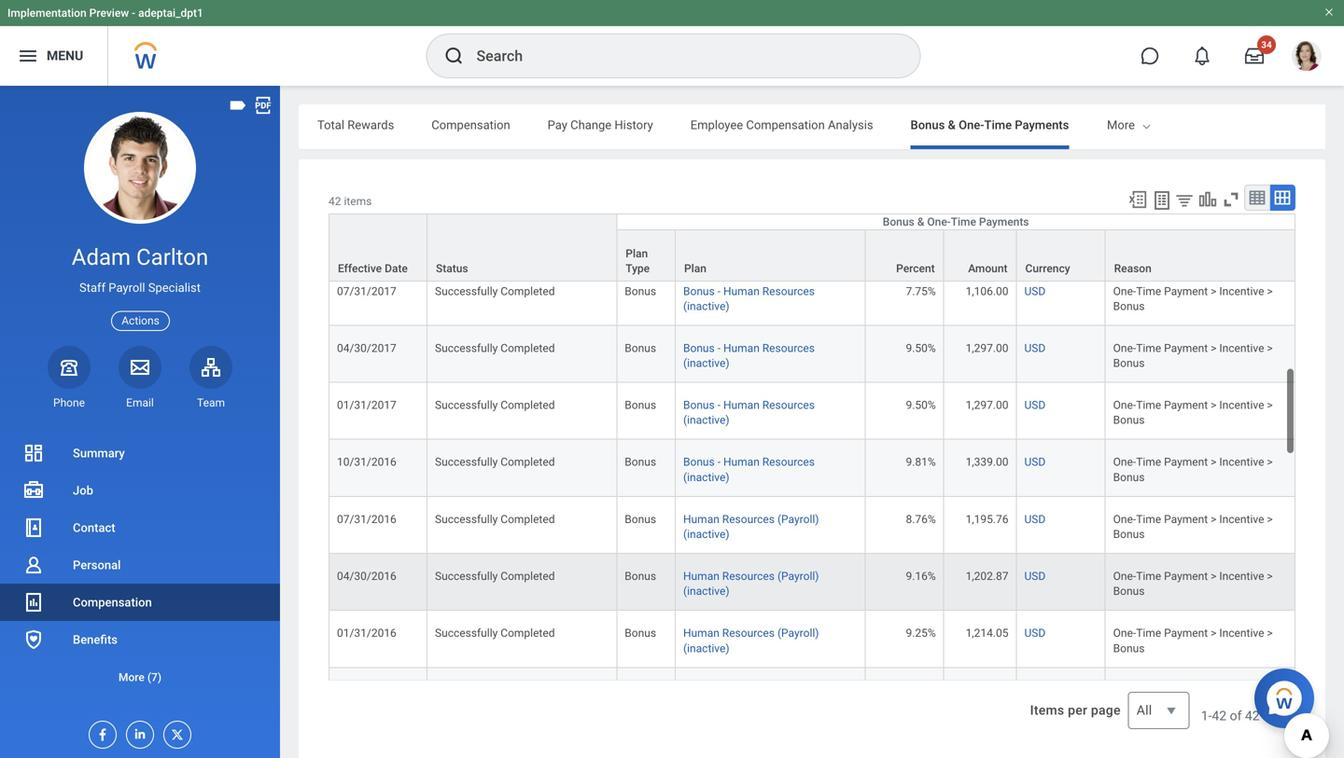 Task type: vqa. For each thing, say whether or not it's contained in the screenshot.


Task type: locate. For each thing, give the bounding box(es) containing it.
0 vertical spatial (payroll)
[[778, 513, 819, 526]]

effective
[[338, 262, 382, 275]]

8 usd from the top
[[1025, 628, 1046, 641]]

usd for 01/31/2017
[[1025, 399, 1046, 412]]

42 right of
[[1245, 709, 1260, 724]]

row containing bonus & one-time payments
[[329, 214, 1296, 282]]

more inside more (7) dropdown button
[[119, 672, 145, 685]]

3 usd from the top
[[1025, 342, 1046, 355]]

2 vertical spatial human resources (payroll) (inactive) link
[[683, 624, 819, 656]]

7 row from the top
[[329, 440, 1296, 497]]

3 usd link from the top
[[1025, 338, 1046, 355]]

items right of
[[1263, 709, 1296, 724]]

1,297.00 up 1,339.00
[[966, 399, 1009, 412]]

8 usd link from the top
[[1025, 624, 1046, 641]]

5 payment from the top
[[1164, 456, 1208, 469]]

7 one-time payment > incentive > bonus element from the top
[[1113, 567, 1273, 598]]

successfully for 07/31/2017
[[435, 285, 498, 298]]

6 incentive from the top
[[1220, 513, 1264, 526]]

one-time payment > incentive > bonus element for row containing bonus
[[1113, 224, 1273, 256]]

42
[[329, 195, 341, 208], [1212, 709, 1227, 724], [1245, 709, 1260, 724]]

one-time payment > incentive > bonus element
[[1113, 224, 1273, 256], [1113, 281, 1273, 313], [1113, 338, 1273, 370], [1113, 395, 1273, 427], [1113, 453, 1273, 484], [1113, 510, 1273, 541], [1113, 567, 1273, 598], [1113, 624, 1273, 656]]

more left (7)
[[119, 672, 145, 685]]

more for more (7)
[[119, 672, 145, 685]]

expand table image
[[1273, 189, 1292, 207]]

menu button
[[0, 26, 108, 86]]

table image
[[1248, 189, 1267, 207]]

view team image
[[200, 356, 222, 379]]

profile logan mcneil image
[[1292, 41, 1322, 75]]

usd link for 04/30/2017
[[1025, 338, 1046, 355]]

(inactive)
[[683, 300, 730, 313], [683, 357, 730, 370], [683, 414, 730, 427], [683, 471, 730, 484], [683, 528, 730, 541], [683, 585, 730, 598], [683, 643, 730, 656]]

navigation pane region
[[0, 86, 280, 759]]

email adam carlton element
[[119, 396, 161, 411]]

4 payment from the top
[[1164, 399, 1208, 412]]

3 human resources (payroll) (inactive) from the top
[[683, 628, 819, 656]]

phone image
[[56, 356, 82, 379]]

6 successfully from the top
[[435, 570, 498, 583]]

0 vertical spatial human resources (payroll) (inactive)
[[683, 513, 819, 541]]

4 incentive from the top
[[1220, 399, 1264, 412]]

human resources (payroll) (inactive) for 9.16%
[[683, 570, 819, 598]]

plan left activity
[[1243, 118, 1267, 132]]

amount
[[968, 262, 1008, 275]]

1 vertical spatial 9.50%
[[906, 399, 936, 412]]

plan for plan
[[684, 262, 707, 275]]

resources
[[762, 285, 815, 298], [762, 342, 815, 355], [762, 399, 815, 412], [762, 456, 815, 469], [722, 513, 775, 526], [722, 570, 775, 583], [722, 628, 775, 641]]

0 vertical spatial more
[[1107, 118, 1135, 132]]

1 horizontal spatial more
[[1107, 118, 1135, 132]]

&
[[948, 118, 956, 132], [917, 216, 925, 229]]

1 9.50% from the top
[[906, 342, 936, 355]]

items
[[1030, 703, 1065, 719]]

bonus & one-time payments
[[911, 118, 1069, 132], [883, 216, 1029, 229]]

more up export to excel icon
[[1107, 118, 1135, 132]]

& inside tab list
[[948, 118, 956, 132]]

9.50% up 9.81%
[[906, 399, 936, 412]]

one-time payment > incentive > bonus element for row containing 10/31/2016
[[1113, 453, 1273, 484]]

1 vertical spatial more
[[119, 672, 145, 685]]

1 vertical spatial 1,297.00
[[966, 399, 1009, 412]]

payments inside tab list
[[1015, 118, 1069, 132]]

7 completed from the top
[[501, 628, 555, 641]]

plan right plan type "popup button"
[[684, 262, 707, 275]]

completed for 01/31/2017
[[501, 399, 555, 412]]

plan inside tab list
[[1243, 118, 1267, 132]]

row containing 01/31/2017
[[329, 383, 1296, 440]]

usd for 04/30/2017
[[1025, 342, 1046, 355]]

2 human resources (payroll) (inactive) from the top
[[683, 570, 819, 598]]

bonus - human resources (inactive)
[[683, 285, 815, 313], [683, 342, 815, 370], [683, 399, 815, 427], [683, 456, 815, 484]]

8 one-time payment > incentive > bonus from the top
[[1113, 628, 1273, 656]]

0 vertical spatial 1,297.00
[[966, 342, 1009, 355]]

34 button
[[1234, 35, 1276, 77]]

bonus inside tab list
[[911, 118, 945, 132]]

usd link for 01/31/2016
[[1025, 624, 1046, 641]]

successfully completed
[[435, 285, 555, 298], [435, 342, 555, 355], [435, 399, 555, 412], [435, 456, 555, 469], [435, 513, 555, 526], [435, 570, 555, 583], [435, 628, 555, 641]]

2 horizontal spatial plan
[[1243, 118, 1267, 132]]

42 up effective date popup button
[[329, 195, 341, 208]]

team left member on the top right of page
[[723, 228, 751, 241]]

1 bonus - human resources (inactive) from the top
[[683, 285, 815, 313]]

completed for 07/31/2017
[[501, 285, 555, 298]]

9.50% for 01/31/2017
[[906, 399, 936, 412]]

1 horizontal spatial items
[[1263, 709, 1296, 724]]

10/31/2016
[[337, 456, 397, 469]]

compensation left analysis
[[746, 118, 825, 132]]

time
[[984, 118, 1012, 132], [951, 216, 976, 229], [1136, 228, 1161, 241], [1136, 285, 1161, 298], [1136, 342, 1161, 355], [1136, 399, 1161, 412], [1136, 456, 1161, 469], [1136, 513, 1161, 526], [1136, 570, 1161, 583], [1136, 628, 1161, 641]]

3 bonus - human resources (inactive) from the top
[[683, 399, 815, 427]]

payments
[[1015, 118, 1069, 132], [979, 216, 1029, 229]]

bonus - human resources (inactive) link
[[683, 281, 815, 313], [683, 338, 815, 370], [683, 395, 815, 427], [683, 453, 815, 484]]

list
[[0, 435, 280, 696]]

human resources (payroll) (inactive) link for 9.16%
[[683, 567, 819, 598]]

1 vertical spatial plan
[[626, 247, 648, 261]]

2 vertical spatial plan
[[684, 262, 707, 275]]

5 incentive from the top
[[1220, 456, 1264, 469]]

(payroll) for 9.25%
[[778, 628, 819, 641]]

0 horizontal spatial plan
[[626, 247, 648, 261]]

inbox large image
[[1245, 47, 1264, 65]]

1 vertical spatial human resources (payroll) (inactive)
[[683, 570, 819, 598]]

- for 07/31/2017
[[718, 285, 721, 298]]

(7)
[[147, 672, 162, 685]]

bonus - human resources (inactive) link for 04/30/2017
[[683, 338, 815, 370]]

export to worksheets image
[[1151, 190, 1173, 212]]

benefits image
[[22, 629, 45, 652]]

plan inside popup button
[[684, 262, 707, 275]]

2 vertical spatial (payroll)
[[778, 628, 819, 641]]

1 1,297.00 from the top
[[966, 342, 1009, 355]]

row containing 01/31/2016
[[329, 612, 1296, 669]]

compensation down personal
[[73, 596, 152, 610]]

5 successfully from the top
[[435, 513, 498, 526]]

bonus
[[911, 118, 945, 132], [883, 216, 915, 229], [625, 228, 656, 241], [683, 228, 715, 241], [1113, 243, 1145, 256], [625, 285, 656, 298], [683, 285, 715, 298], [1113, 300, 1145, 313], [625, 342, 656, 355], [683, 342, 715, 355], [1113, 357, 1145, 370], [625, 399, 656, 412], [683, 399, 715, 412], [1113, 414, 1145, 427], [625, 456, 656, 469], [683, 456, 715, 469], [1113, 471, 1145, 484], [625, 513, 656, 526], [1113, 528, 1145, 541], [625, 570, 656, 583], [1113, 585, 1145, 598], [625, 628, 656, 641], [1113, 643, 1145, 656]]

1 human resources (payroll) (inactive) link from the top
[[683, 510, 819, 541]]

0 vertical spatial human resources (payroll) (inactive) link
[[683, 510, 819, 541]]

row
[[329, 212, 1296, 269], [329, 214, 1296, 282], [329, 215, 1296, 283], [329, 269, 1296, 326], [329, 326, 1296, 383], [329, 383, 1296, 440], [329, 440, 1296, 497], [329, 497, 1296, 555], [329, 555, 1296, 612], [329, 612, 1296, 669], [329, 669, 1296, 726]]

email button
[[119, 346, 161, 411]]

& inside popup button
[[917, 216, 925, 229]]

0 horizontal spatial 42
[[329, 195, 341, 208]]

team link
[[190, 346, 232, 411]]

2 incentive from the top
[[1220, 285, 1264, 298]]

adeptai_dpt1
[[138, 7, 203, 20]]

2 usd from the top
[[1025, 285, 1046, 298]]

1,106.00
[[966, 285, 1009, 298]]

1 horizontal spatial team
[[723, 228, 751, 241]]

2 human resources (payroll) (inactive) link from the top
[[683, 567, 819, 598]]

completed for 04/30/2017
[[501, 342, 555, 355]]

bonus - human resources (inactive) link for 07/31/2017
[[683, 281, 815, 313]]

10 row from the top
[[329, 612, 1296, 669]]

team
[[723, 228, 751, 241], [197, 397, 225, 410]]

team inside navigation pane region
[[197, 397, 225, 410]]

6 row from the top
[[329, 383, 1296, 440]]

0 horizontal spatial &
[[917, 216, 925, 229]]

0 vertical spatial bonus & one-time payments
[[911, 118, 1069, 132]]

3 one-time payment > incentive > bonus element from the top
[[1113, 338, 1273, 370]]

cell
[[329, 212, 428, 269], [428, 212, 617, 269], [329, 669, 428, 726], [428, 669, 617, 726], [617, 669, 676, 726], [676, 669, 866, 726], [866, 669, 944, 726], [944, 669, 1017, 726], [1017, 669, 1106, 726], [1106, 669, 1296, 726]]

more
[[1107, 118, 1135, 132], [119, 672, 145, 685]]

1 human resources (payroll) (inactive) from the top
[[683, 513, 819, 541]]

0 horizontal spatial compensation
[[73, 596, 152, 610]]

4 row from the top
[[329, 269, 1296, 326]]

1 vertical spatial bonus & one-time payments
[[883, 216, 1029, 229]]

2 successfully from the top
[[435, 342, 498, 355]]

plan inside plan type
[[626, 247, 648, 261]]

1 incentive from the top
[[1220, 228, 1264, 241]]

usd for 07/31/2017
[[1025, 285, 1046, 298]]

1 vertical spatial team
[[197, 397, 225, 410]]

4 successfully from the top
[[435, 456, 498, 469]]

more for more
[[1107, 118, 1135, 132]]

personal
[[73, 559, 121, 573]]

3 successfully from the top
[[435, 399, 498, 412]]

row containing 10/31/2016
[[329, 440, 1296, 497]]

8 one-time payment > incentive > bonus element from the top
[[1113, 624, 1273, 656]]

compensation down search icon
[[432, 118, 510, 132]]

payment
[[1164, 228, 1208, 241], [1164, 285, 1208, 298], [1164, 342, 1208, 355], [1164, 399, 1208, 412], [1164, 456, 1208, 469], [1164, 513, 1208, 526], [1164, 570, 1208, 583], [1164, 628, 1208, 641]]

3 human resources (payroll) (inactive) link from the top
[[683, 624, 819, 656]]

1 successfully completed from the top
[[435, 285, 555, 298]]

plan button
[[676, 231, 865, 281]]

0 vertical spatial items
[[344, 195, 372, 208]]

1,297.00 for 01/31/2017
[[966, 399, 1009, 412]]

1 horizontal spatial &
[[948, 118, 956, 132]]

row containing 07/31/2017
[[329, 269, 1296, 326]]

7.50%
[[906, 228, 936, 241]]

4 usd link from the top
[[1025, 395, 1046, 412]]

1 horizontal spatial plan
[[684, 262, 707, 275]]

7 incentive from the top
[[1220, 570, 1264, 583]]

usd for 01/31/2016
[[1025, 628, 1046, 641]]

5 successfully completed from the top
[[435, 513, 555, 526]]

plan up type
[[626, 247, 648, 261]]

implementation
[[7, 7, 87, 20]]

6 one-time payment > incentive > bonus element from the top
[[1113, 510, 1273, 541]]

summary image
[[22, 442, 45, 465]]

completed
[[501, 285, 555, 298], [501, 342, 555, 355], [501, 399, 555, 412], [501, 456, 555, 469], [501, 513, 555, 526], [501, 570, 555, 583], [501, 628, 555, 641]]

one-time payment > incentive > bonus element for row containing 01/31/2016
[[1113, 624, 1273, 656]]

5 one-time payment > incentive > bonus element from the top
[[1113, 453, 1273, 484]]

7 usd from the top
[[1025, 570, 1046, 583]]

2 successfully completed from the top
[[435, 342, 555, 355]]

2 bonus - human resources (inactive) link from the top
[[683, 338, 815, 370]]

successfully completed for 04/30/2017
[[435, 342, 555, 355]]

3 one-time payment > incentive > bonus from the top
[[1113, 342, 1273, 370]]

one-time payment > incentive > bonus
[[1113, 228, 1273, 256], [1113, 285, 1273, 313], [1113, 342, 1273, 370], [1113, 399, 1273, 427], [1113, 456, 1273, 484], [1113, 513, 1273, 541], [1113, 570, 1273, 598], [1113, 628, 1273, 656]]

5 one-time payment > incentive > bonus from the top
[[1113, 456, 1273, 484]]

1 horizontal spatial 42
[[1212, 709, 1227, 724]]

phone
[[53, 397, 85, 410]]

6 completed from the top
[[501, 570, 555, 583]]

1 payment from the top
[[1164, 228, 1208, 241]]

3 successfully completed from the top
[[435, 399, 555, 412]]

payment for row containing 10/31/2016
[[1164, 456, 1208, 469]]

notifications large image
[[1193, 47, 1212, 65]]

3 row from the top
[[329, 215, 1296, 283]]

1 completed from the top
[[501, 285, 555, 298]]

more (7) button
[[0, 667, 280, 689]]

2 vertical spatial human resources (payroll) (inactive)
[[683, 628, 819, 656]]

view printable version (pdf) image
[[253, 95, 274, 116]]

successfully for 07/31/2016
[[435, 513, 498, 526]]

0 vertical spatial &
[[948, 118, 956, 132]]

incentive for the one-time payment > incentive > bonus element for row containing 01/31/2016
[[1220, 628, 1264, 641]]

0 horizontal spatial more
[[119, 672, 145, 685]]

04/30/2017
[[337, 342, 397, 355]]

actions button
[[111, 311, 170, 331]]

3 incentive from the top
[[1220, 342, 1264, 355]]

8 row from the top
[[329, 497, 1296, 555]]

0 vertical spatial plan
[[1243, 118, 1267, 132]]

0 horizontal spatial team
[[197, 397, 225, 410]]

incentive for the one-time payment > incentive > bonus element corresponding to row containing 10/31/2016
[[1220, 456, 1264, 469]]

usd link for 10/31/2016
[[1025, 453, 1046, 469]]

bonus - human resources (inactive) for 07/31/2017
[[683, 285, 815, 313]]

contact image
[[22, 517, 45, 540]]

4 bonus - human resources (inactive) from the top
[[683, 456, 815, 484]]

1,297.00 down "1,106.00"
[[966, 342, 1009, 355]]

0 vertical spatial 9.50%
[[906, 342, 936, 355]]

3 (payroll) from the top
[[778, 628, 819, 641]]

plan
[[1243, 118, 1267, 132], [626, 247, 648, 261], [684, 262, 707, 275]]

1 row from the top
[[329, 212, 1296, 269]]

contact link
[[0, 510, 280, 547]]

2 completed from the top
[[501, 342, 555, 355]]

personal image
[[22, 555, 45, 577]]

8 incentive from the top
[[1220, 628, 1264, 641]]

successfully for 01/31/2016
[[435, 628, 498, 641]]

(payroll) for 9.16%
[[778, 570, 819, 583]]

completed for 10/31/2016
[[501, 456, 555, 469]]

5 usd from the top
[[1025, 456, 1046, 469]]

0 horizontal spatial items
[[344, 195, 372, 208]]

amount button
[[944, 231, 1016, 281]]

01/31/2017
[[337, 399, 397, 412]]

4 bonus - human resources (inactive) link from the top
[[683, 453, 815, 484]]

1 vertical spatial (payroll)
[[778, 570, 819, 583]]

bonus - human resources (inactive) for 10/31/2016
[[683, 456, 815, 484]]

6 usd from the top
[[1025, 513, 1046, 526]]

9.50% down 7.75%
[[906, 342, 936, 355]]

usd link
[[1025, 224, 1046, 241], [1025, 281, 1046, 298], [1025, 338, 1046, 355], [1025, 395, 1046, 412], [1025, 453, 1046, 469], [1025, 510, 1046, 526], [1025, 567, 1046, 583], [1025, 624, 1046, 641]]

one-
[[959, 118, 984, 132], [927, 216, 951, 229], [1113, 228, 1136, 241], [1113, 285, 1136, 298], [1113, 342, 1136, 355], [1113, 399, 1136, 412], [1113, 456, 1136, 469], [1113, 513, 1136, 526], [1113, 570, 1136, 583], [1113, 628, 1136, 641]]

successfully completed for 07/31/2017
[[435, 285, 555, 298]]

successfully for 10/31/2016
[[435, 456, 498, 469]]

1 vertical spatial human resources (payroll) (inactive) link
[[683, 567, 819, 598]]

team down "view team" icon
[[197, 397, 225, 410]]

incentive
[[1220, 228, 1264, 241], [1220, 285, 1264, 298], [1220, 342, 1264, 355], [1220, 399, 1264, 412], [1220, 456, 1264, 469], [1220, 513, 1264, 526], [1220, 570, 1264, 583], [1220, 628, 1264, 641]]

tab list
[[299, 105, 1326, 149]]

more (7)
[[119, 672, 162, 685]]

2 9.50% from the top
[[906, 399, 936, 412]]

5 usd link from the top
[[1025, 453, 1046, 469]]

1 vertical spatial &
[[917, 216, 925, 229]]

8 payment from the top
[[1164, 628, 1208, 641]]

bonus & one-time payments inside tab list
[[911, 118, 1069, 132]]

3 payment from the top
[[1164, 342, 1208, 355]]

4 usd from the top
[[1025, 399, 1046, 412]]

bonus & one-time payments inside bonus & one-time payments popup button
[[883, 216, 1029, 229]]

items per page element
[[1028, 682, 1190, 741]]

usd for 10/31/2016
[[1025, 456, 1046, 469]]

employee compensation analysis
[[691, 118, 873, 132]]

9 row from the top
[[329, 555, 1296, 612]]

5 completed from the top
[[501, 513, 555, 526]]

2 1,297.00 from the top
[[966, 399, 1009, 412]]

1 successfully from the top
[[435, 285, 498, 298]]

3 completed from the top
[[501, 399, 555, 412]]

items up effective date popup button
[[344, 195, 372, 208]]

1-42 of 42 items
[[1201, 709, 1296, 724]]

2 bonus - human resources (inactive) from the top
[[683, 342, 815, 370]]

completed for 01/31/2016
[[501, 628, 555, 641]]

tab list containing total rewards
[[299, 105, 1326, 149]]

actions
[[122, 315, 159, 328]]

payments inside bonus & one-time payments popup button
[[979, 216, 1029, 229]]

6 usd link from the top
[[1025, 510, 1046, 526]]

42 left of
[[1212, 709, 1227, 724]]

compensation inside list
[[73, 596, 152, 610]]

justify image
[[17, 45, 39, 67]]

successfully completed for 01/31/2017
[[435, 399, 555, 412]]

1 (payroll) from the top
[[778, 513, 819, 526]]

7 payment from the top
[[1164, 570, 1208, 583]]

total rewards
[[317, 118, 394, 132]]

4 completed from the top
[[501, 456, 555, 469]]

list containing summary
[[0, 435, 280, 696]]

usd
[[1025, 228, 1046, 241], [1025, 285, 1046, 298], [1025, 342, 1046, 355], [1025, 399, 1046, 412], [1025, 456, 1046, 469], [1025, 513, 1046, 526], [1025, 570, 1046, 583], [1025, 628, 1046, 641]]

0 vertical spatial payments
[[1015, 118, 1069, 132]]

payroll
[[109, 281, 145, 295]]

human resources (payroll) (inactive) link for 8.76%
[[683, 510, 819, 541]]

member
[[754, 228, 796, 241]]

2 row from the top
[[329, 214, 1296, 282]]

history
[[615, 118, 653, 132]]

1 vertical spatial items
[[1263, 709, 1296, 724]]

tag image
[[228, 95, 248, 116]]

row containing 04/30/2017
[[329, 326, 1296, 383]]

4 successfully completed from the top
[[435, 456, 555, 469]]

successfully
[[435, 285, 498, 298], [435, 342, 498, 355], [435, 399, 498, 412], [435, 456, 498, 469], [435, 513, 498, 526], [435, 570, 498, 583], [435, 628, 498, 641]]

6 successfully completed from the top
[[435, 570, 555, 583]]

successfully completed for 07/31/2016
[[435, 513, 555, 526]]

select to filter grid data image
[[1174, 190, 1195, 210]]

7 successfully completed from the top
[[435, 628, 555, 641]]

toolbar
[[1119, 185, 1296, 214]]

5 row from the top
[[329, 326, 1296, 383]]

2 one-time payment > incentive > bonus element from the top
[[1113, 281, 1273, 313]]

3 bonus - human resources (inactive) link from the top
[[683, 395, 815, 427]]

0 vertical spatial team
[[723, 228, 751, 241]]

1 vertical spatial payments
[[979, 216, 1029, 229]]

7 usd link from the top
[[1025, 567, 1046, 583]]

1 one-time payment > incentive > bonus element from the top
[[1113, 224, 1273, 256]]

compensation
[[432, 118, 510, 132], [746, 118, 825, 132], [73, 596, 152, 610]]

phone adam carlton element
[[48, 396, 91, 411]]



Task type: describe. For each thing, give the bounding box(es) containing it.
payment for row containing 01/31/2017
[[1164, 399, 1208, 412]]

completed for 07/31/2016
[[501, 513, 555, 526]]

bonus - human resources (inactive) link for 01/31/2017
[[683, 395, 815, 427]]

incentive for row containing 04/30/2016's the one-time payment > incentive > bonus element
[[1220, 570, 1264, 583]]

bonus - human resources (inactive) for 04/30/2017
[[683, 342, 815, 370]]

1 one-time payment > incentive > bonus from the top
[[1113, 228, 1273, 256]]

close environment banner image
[[1324, 7, 1335, 18]]

mail image
[[129, 356, 151, 379]]

page
[[1091, 703, 1121, 719]]

1,070.00
[[966, 228, 1009, 241]]

staff payroll specialist
[[79, 281, 201, 295]]

one-time payment > incentive > bonus element for row containing 04/30/2017
[[1113, 338, 1273, 370]]

3 (inactive) from the top
[[683, 414, 730, 427]]

effective date
[[338, 262, 408, 275]]

1,214.05
[[966, 628, 1009, 641]]

1 horizontal spatial compensation
[[432, 118, 510, 132]]

menu banner
[[0, 0, 1344, 86]]

01/31/2016
[[337, 628, 397, 641]]

per
[[1068, 703, 1088, 719]]

job image
[[22, 480, 45, 502]]

date
[[385, 262, 408, 275]]

contact
[[73, 521, 115, 535]]

row containing 04/30/2016
[[329, 555, 1296, 612]]

more (7) button
[[0, 659, 280, 696]]

time inside tab list
[[984, 118, 1012, 132]]

Search Workday  search field
[[477, 35, 882, 77]]

human resources (payroll) (inactive) for 9.25%
[[683, 628, 819, 656]]

2 (inactive) from the top
[[683, 357, 730, 370]]

1,297.00 for 04/30/2017
[[966, 342, 1009, 355]]

linkedin image
[[127, 723, 147, 742]]

plan type column header
[[617, 215, 676, 283]]

incentive for the one-time payment > incentive > bonus element corresponding to row containing 01/31/2017
[[1220, 399, 1264, 412]]

incentive for the one-time payment > incentive > bonus element for row containing bonus
[[1220, 228, 1264, 241]]

2 payment from the top
[[1164, 285, 1208, 298]]

1-42 of 42 items status
[[1201, 708, 1296, 726]]

job
[[73, 484, 93, 498]]

11 row from the top
[[329, 669, 1296, 726]]

employee
[[691, 118, 743, 132]]

items per page
[[1030, 703, 1121, 719]]

usd link for 07/31/2017
[[1025, 281, 1046, 298]]

x image
[[164, 723, 185, 743]]

summary
[[73, 447, 125, 461]]

6 payment from the top
[[1164, 513, 1208, 526]]

team adam carlton element
[[190, 396, 232, 411]]

successfully completed for 01/31/2016
[[435, 628, 555, 641]]

(payroll) for 8.76%
[[778, 513, 819, 526]]

- for 04/30/2017
[[718, 342, 721, 355]]

staff
[[79, 281, 106, 295]]

plan type
[[626, 247, 650, 275]]

one-time payment > incentive > bonus element for row containing 01/31/2017
[[1113, 395, 1273, 427]]

total
[[317, 118, 344, 132]]

payment for row containing 04/30/2017
[[1164, 342, 1208, 355]]

pay change history
[[548, 118, 653, 132]]

1,339.00
[[966, 456, 1009, 469]]

export to excel image
[[1128, 190, 1148, 210]]

change
[[571, 118, 612, 132]]

bonus - human resources (inactive) for 01/31/2017
[[683, 399, 815, 427]]

benefits
[[73, 633, 118, 647]]

currency button
[[1017, 231, 1105, 281]]

6 (inactive) from the top
[[683, 585, 730, 598]]

currency
[[1025, 262, 1070, 275]]

compensation link
[[0, 584, 280, 622]]

job link
[[0, 472, 280, 510]]

9.16%
[[906, 570, 936, 583]]

fullscreen image
[[1221, 190, 1242, 210]]

- for 01/31/2017
[[718, 399, 721, 412]]

implementation preview -   adeptai_dpt1
[[7, 7, 203, 20]]

7 one-time payment > incentive > bonus from the top
[[1113, 570, 1273, 598]]

34
[[1261, 39, 1272, 50]]

incentive for the one-time payment > incentive > bonus element corresponding to row containing 04/30/2017
[[1220, 342, 1264, 355]]

6 one-time payment > incentive > bonus from the top
[[1113, 513, 1273, 541]]

07/31/2016
[[337, 513, 397, 526]]

plan for plan type
[[626, 247, 648, 261]]

type
[[626, 262, 650, 275]]

4 (inactive) from the top
[[683, 471, 730, 484]]

percent
[[896, 262, 935, 275]]

reason button
[[1106, 231, 1295, 281]]

carlton
[[136, 244, 208, 271]]

specialist
[[148, 281, 201, 295]]

reimbursable
[[1107, 118, 1181, 132]]

9.81%
[[906, 456, 936, 469]]

one-time payment > incentive > bonus element for row containing 04/30/2016
[[1113, 567, 1273, 598]]

5 (inactive) from the top
[[683, 528, 730, 541]]

percent button
[[866, 231, 943, 281]]

phone button
[[48, 346, 91, 411]]

compensation image
[[22, 592, 45, 614]]

1,202.87
[[966, 570, 1009, 583]]

usd link for 04/30/2016
[[1025, 567, 1046, 583]]

bonus - human resources (inactive) link for 10/31/2016
[[683, 453, 815, 484]]

payment for row containing 04/30/2016
[[1164, 570, 1208, 583]]

reimbursable allowance plan activity
[[1107, 118, 1309, 132]]

reason
[[1114, 262, 1152, 275]]

1 usd link from the top
[[1025, 224, 1046, 241]]

summary link
[[0, 435, 280, 472]]

email
[[126, 397, 154, 410]]

successfully completed for 10/31/2016
[[435, 456, 555, 469]]

adam
[[72, 244, 131, 271]]

bonus - team member
[[683, 228, 796, 241]]

bonus & one-time payments button
[[617, 215, 1295, 230]]

1 usd from the top
[[1025, 228, 1046, 241]]

row containing plan type
[[329, 215, 1296, 283]]

9.25%
[[906, 628, 936, 641]]

bonus inside popup button
[[883, 216, 915, 229]]

successfully for 01/31/2017
[[435, 399, 498, 412]]

9.50% for 04/30/2017
[[906, 342, 936, 355]]

human resources (payroll) (inactive) link for 9.25%
[[683, 624, 819, 656]]

2 horizontal spatial compensation
[[746, 118, 825, 132]]

04/30/2016
[[337, 570, 397, 583]]

successfully completed for 04/30/2016
[[435, 570, 555, 583]]

1-
[[1201, 709, 1212, 724]]

successfully for 04/30/2017
[[435, 342, 498, 355]]

- for 10/31/2016
[[718, 456, 721, 469]]

successfully for 04/30/2016
[[435, 570, 498, 583]]

usd link for 01/31/2017
[[1025, 395, 1046, 412]]

2 horizontal spatial 42
[[1245, 709, 1260, 724]]

- inside 'menu' banner
[[132, 7, 135, 20]]

usd link for 07/31/2016
[[1025, 510, 1046, 526]]

search image
[[443, 45, 465, 67]]

usd for 04/30/2016
[[1025, 570, 1046, 583]]

row containing bonus
[[329, 212, 1296, 269]]

status
[[436, 262, 468, 275]]

7 (inactive) from the top
[[683, 643, 730, 656]]

07/31/2017
[[337, 285, 397, 298]]

42 items
[[329, 195, 372, 208]]

one- inside tab list
[[959, 118, 984, 132]]

menu
[[47, 48, 83, 64]]

time inside popup button
[[951, 216, 976, 229]]

preview
[[89, 7, 129, 20]]

usd for 07/31/2016
[[1025, 513, 1046, 526]]

8.76%
[[906, 513, 936, 526]]

status button
[[428, 215, 616, 281]]

effective date button
[[330, 215, 427, 281]]

plan type button
[[617, 231, 675, 281]]

rewards
[[347, 118, 394, 132]]

of
[[1230, 709, 1242, 724]]

analysis
[[828, 118, 873, 132]]

human resources (payroll) (inactive) for 8.76%
[[683, 513, 819, 541]]

7.75%
[[906, 285, 936, 298]]

allowance
[[1184, 118, 1240, 132]]

1 (inactive) from the top
[[683, 300, 730, 313]]

payment for row containing bonus
[[1164, 228, 1208, 241]]

row containing 07/31/2016
[[329, 497, 1296, 555]]

4 one-time payment > incentive > bonus from the top
[[1113, 399, 1273, 427]]

bonus - team member link
[[683, 224, 796, 241]]

adam carlton
[[72, 244, 208, 271]]

pay
[[548, 118, 568, 132]]

2 one-time payment > incentive > bonus from the top
[[1113, 285, 1273, 313]]

facebook image
[[90, 723, 110, 743]]

incentive for seventh the one-time payment > incentive > bonus element from the bottom of the page
[[1220, 285, 1264, 298]]

activity
[[1269, 118, 1309, 132]]

personal link
[[0, 547, 280, 584]]

1,195.76
[[966, 513, 1009, 526]]

items inside status
[[1263, 709, 1296, 724]]

one- inside bonus & one-time payments popup button
[[927, 216, 951, 229]]

payment for row containing 01/31/2016
[[1164, 628, 1208, 641]]

view worker - expand/collapse chart image
[[1198, 190, 1218, 210]]

incentive for 3rd the one-time payment > incentive > bonus element from the bottom
[[1220, 513, 1264, 526]]

benefits link
[[0, 622, 280, 659]]

completed for 04/30/2016
[[501, 570, 555, 583]]



